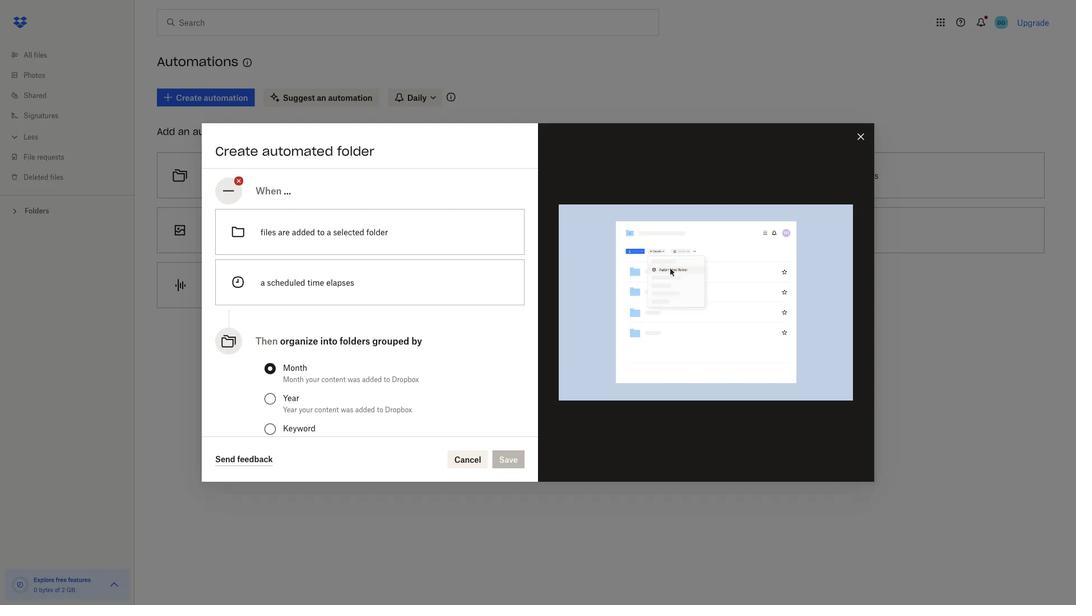 Task type: locate. For each thing, give the bounding box(es) containing it.
year up keyword
[[283, 406, 297, 414]]

keywords
[[341, 436, 371, 444]]

to down grouped
[[384, 375, 390, 384]]

file down that
[[538, 226, 549, 235]]

by right grouped
[[412, 336, 422, 347]]

files right deleted
[[50, 173, 63, 181]]

your inside month month your content was added to dropbox
[[306, 375, 320, 384]]

was
[[348, 375, 360, 384], [341, 406, 353, 414]]

files right sort
[[299, 171, 315, 180]]

all
[[24, 51, 32, 59]]

file
[[24, 153, 35, 161]]

an for choose
[[233, 226, 242, 235]]

content inside year year your content was added to dropbox
[[315, 406, 339, 414]]

files right audio
[[342, 281, 357, 290]]

folder
[[337, 144, 375, 159], [366, 227, 388, 237]]

quota usage element
[[11, 576, 29, 594]]

1 vertical spatial an
[[233, 226, 242, 235]]

your for year
[[299, 406, 313, 414]]

files
[[34, 51, 47, 59], [299, 171, 315, 180], [590, 171, 606, 180], [832, 171, 847, 180], [50, 173, 63, 181], [335, 226, 351, 235], [261, 227, 276, 237], [342, 281, 357, 290]]

dropbox for month
[[392, 375, 419, 384]]

1 vertical spatial folder
[[366, 227, 388, 237]]

your
[[306, 375, 320, 384], [299, 406, 313, 414]]

1 vertical spatial month
[[283, 375, 304, 384]]

2
[[62, 587, 65, 594]]

Month radio
[[265, 363, 276, 374]]

added right "are"
[[292, 227, 315, 237]]

choose an image format to convert files to
[[202, 226, 360, 235]]

to inside month month your content was added to dropbox
[[384, 375, 390, 384]]

0 vertical spatial content
[[322, 375, 346, 384]]

convert
[[305, 226, 333, 235], [588, 226, 616, 235], [289, 281, 317, 290]]

specific
[[315, 436, 339, 444]]

0 vertical spatial by
[[317, 171, 326, 180]]

elapses
[[326, 278, 354, 287]]

0 vertical spatial file
[[538, 226, 549, 235]]

2 vertical spatial added
[[355, 406, 375, 414]]

list containing all files
[[0, 38, 135, 195]]

content up keyword group by specific keywords
[[315, 406, 339, 414]]

by right sort
[[317, 171, 326, 180]]

to up elapses
[[353, 226, 360, 235]]

0 vertical spatial your
[[306, 375, 320, 384]]

file left scheduled on the top of the page
[[239, 281, 250, 290]]

choose a category to sort files by button
[[152, 148, 451, 203]]

are
[[278, 227, 290, 237]]

all files
[[24, 51, 47, 59]]

convert for videos
[[588, 226, 616, 235]]

year
[[283, 393, 299, 403], [283, 406, 297, 414]]

format down the renames
[[552, 226, 576, 235]]

1 horizontal spatial an
[[233, 226, 242, 235]]

a
[[233, 171, 237, 180], [516, 171, 521, 180], [532, 226, 536, 235], [327, 227, 331, 237], [261, 278, 265, 287], [233, 281, 237, 290]]

cancel button
[[448, 451, 488, 469]]

to down month month your content was added to dropbox
[[377, 406, 383, 414]]

dropbox
[[392, 375, 419, 384], [385, 406, 412, 414]]

your down organize
[[306, 375, 320, 384]]

year right year radio
[[283, 393, 299, 403]]

0 vertical spatial dropbox
[[392, 375, 419, 384]]

2 month from the top
[[283, 375, 304, 384]]

1 vertical spatial dropbox
[[385, 406, 412, 414]]

month down organize
[[283, 375, 304, 384]]

to left time
[[279, 281, 287, 290]]

was up year year your content was added to dropbox
[[348, 375, 360, 384]]

a inside button
[[233, 281, 237, 290]]

folders button
[[0, 202, 135, 219]]

list
[[0, 38, 135, 195]]

0 vertical spatial year
[[283, 393, 299, 403]]

0 vertical spatial month
[[283, 363, 307, 373]]

content
[[322, 375, 346, 384], [315, 406, 339, 414]]

choose for choose a file format to convert audio files to
[[202, 281, 230, 290]]

was inside month month your content was added to dropbox
[[348, 375, 360, 384]]

0 vertical spatial folder
[[337, 144, 375, 159]]

format left time
[[253, 281, 277, 290]]

0 vertical spatial was
[[348, 375, 360, 384]]

added inside year year your content was added to dropbox
[[355, 406, 375, 414]]

your inside year year your content was added to dropbox
[[299, 406, 313, 414]]

0 vertical spatial an
[[178, 126, 190, 137]]

added for month
[[362, 375, 382, 384]]

Year radio
[[265, 394, 276, 405]]

month right month option
[[283, 363, 307, 373]]

to right videos
[[644, 226, 651, 235]]

choose a file format to convert videos to button
[[451, 203, 750, 258]]

1 horizontal spatial by
[[317, 171, 326, 180]]

choose inside button
[[202, 281, 230, 290]]

dropbox inside year year your content was added to dropbox
[[385, 406, 412, 414]]

deleted files
[[24, 173, 63, 181]]

1 vertical spatial file
[[239, 281, 250, 290]]

dropbox for year
[[385, 406, 412, 414]]

0 vertical spatial added
[[292, 227, 315, 237]]

file
[[538, 226, 549, 235], [239, 281, 250, 290]]

convert
[[800, 171, 830, 180]]

files right the renames
[[590, 171, 606, 180]]

1 vertical spatial by
[[412, 336, 422, 347]]

shared
[[24, 91, 47, 100]]

an inside button
[[233, 226, 242, 235]]

of
[[55, 587, 60, 594]]

choose for choose an image format to convert files to
[[202, 226, 230, 235]]

content up year year your content was added to dropbox
[[322, 375, 346, 384]]

add
[[157, 126, 175, 137]]

that
[[539, 171, 554, 180]]

added
[[292, 227, 315, 237], [362, 375, 382, 384], [355, 406, 375, 414]]

a for set a rule that renames files
[[516, 171, 521, 180]]

upgrade link
[[1017, 18, 1049, 27]]

format inside button
[[253, 281, 277, 290]]

your for month
[[306, 375, 320, 384]]

convert files to pdfs button
[[750, 148, 1049, 203]]

cancel
[[454, 455, 481, 464]]

1 horizontal spatial file
[[538, 226, 549, 235]]

convert files to pdfs
[[800, 171, 879, 180]]

2 horizontal spatial by
[[412, 336, 422, 347]]

send feedback
[[215, 455, 273, 464]]

year year your content was added to dropbox
[[283, 393, 412, 414]]

1 month from the top
[[283, 363, 307, 373]]

grouped
[[372, 336, 409, 347]]

0 horizontal spatial an
[[178, 126, 190, 137]]

choose for choose a file format to convert videos to
[[501, 226, 529, 235]]

0
[[34, 587, 37, 594]]

1 vertical spatial content
[[315, 406, 339, 414]]

your up keyword
[[299, 406, 313, 414]]

shared link
[[9, 85, 135, 105]]

was inside year year your content was added to dropbox
[[341, 406, 353, 414]]

by inside keyword group by specific keywords
[[305, 436, 313, 444]]

1 vertical spatial your
[[299, 406, 313, 414]]

0 horizontal spatial file
[[239, 281, 250, 290]]

1 vertical spatial was
[[341, 406, 353, 414]]

format right image
[[269, 226, 294, 235]]

a inside 'button'
[[516, 171, 521, 180]]

added up the keywords
[[355, 406, 375, 414]]

format
[[269, 226, 294, 235], [552, 226, 576, 235], [253, 281, 277, 290]]

content for year
[[315, 406, 339, 414]]

renames
[[556, 171, 588, 180]]

by
[[317, 171, 326, 180], [412, 336, 422, 347], [305, 436, 313, 444]]

content for month
[[322, 375, 346, 384]]

1 vertical spatial added
[[362, 375, 382, 384]]

file requests link
[[9, 147, 135, 167]]

set
[[501, 171, 514, 180]]

content inside month month your content was added to dropbox
[[322, 375, 346, 384]]

files left "are"
[[261, 227, 276, 237]]

2 vertical spatial by
[[305, 436, 313, 444]]

added inside month month your content was added to dropbox
[[362, 375, 382, 384]]

then
[[256, 336, 278, 347]]

rule
[[523, 171, 537, 180]]

to left videos
[[578, 226, 586, 235]]

convert for files
[[305, 226, 333, 235]]

create automated folder
[[215, 144, 375, 159]]

to right elapses
[[359, 281, 366, 290]]

image
[[244, 226, 267, 235]]

bytes
[[39, 587, 53, 594]]

was for year
[[341, 406, 353, 414]]

set a rule that renames files
[[501, 171, 606, 180]]

files right the convert
[[832, 171, 847, 180]]

an
[[178, 126, 190, 137], [233, 226, 242, 235]]

automations
[[157, 54, 238, 70]]

send feedback button
[[215, 453, 273, 466]]

an right add
[[178, 126, 190, 137]]

dropbox inside month month your content was added to dropbox
[[392, 375, 419, 384]]

file inside choose a file format to convert videos to button
[[538, 226, 549, 235]]

add an automation main content
[[152, 81, 1076, 605]]

files inside button
[[342, 281, 357, 290]]

an left image
[[233, 226, 242, 235]]

file for choose a file format to convert audio files to
[[239, 281, 250, 290]]

by down keyword
[[305, 436, 313, 444]]

file inside choose a file format to convert audio files to button
[[239, 281, 250, 290]]

into
[[320, 336, 338, 347]]

was up keyword group by specific keywords
[[341, 406, 353, 414]]

convert inside button
[[289, 281, 317, 290]]

added up year year your content was added to dropbox
[[362, 375, 382, 384]]

category
[[239, 171, 271, 180]]

to inside year year your content was added to dropbox
[[377, 406, 383, 414]]

0 horizontal spatial by
[[305, 436, 313, 444]]

month
[[283, 363, 307, 373], [283, 375, 304, 384]]

keyword
[[283, 424, 316, 433]]

1 vertical spatial year
[[283, 406, 297, 414]]

free
[[56, 577, 67, 584]]

to
[[273, 171, 281, 180], [849, 171, 857, 180], [296, 226, 303, 235], [353, 226, 360, 235], [578, 226, 586, 235], [644, 226, 651, 235], [317, 227, 325, 237], [279, 281, 287, 290], [359, 281, 366, 290], [384, 375, 390, 384], [377, 406, 383, 414]]



Task type: vqa. For each thing, say whether or not it's contained in the screenshot.
Choose a file format to convert videos to's Choose
yes



Task type: describe. For each thing, give the bounding box(es) containing it.
convert for audio
[[289, 281, 317, 290]]

create automated folder dialog
[[202, 123, 875, 482]]

a for choose a file format to convert videos to
[[532, 226, 536, 235]]

sort
[[283, 171, 297, 180]]

to left selected
[[317, 227, 325, 237]]

to left sort
[[273, 171, 281, 180]]

file for choose a file format to convert videos to
[[538, 226, 549, 235]]

explore free features 0 bytes of 2 gb
[[34, 577, 91, 594]]

month month your content was added to dropbox
[[283, 363, 419, 384]]

less image
[[9, 131, 20, 143]]

deleted
[[24, 173, 48, 181]]

to right "are"
[[296, 226, 303, 235]]

Keyword radio
[[265, 424, 276, 435]]

audio
[[319, 281, 339, 290]]

photos
[[24, 71, 45, 79]]

an for add
[[178, 126, 190, 137]]

dropbox image
[[9, 11, 31, 34]]

keyword group by specific keywords
[[283, 424, 371, 444]]

choose a file format to convert audio files to
[[202, 281, 366, 290]]

a scheduled time elapses
[[261, 278, 354, 287]]

files inside 'button'
[[590, 171, 606, 180]]

files up elapses
[[335, 226, 351, 235]]

upgrade
[[1017, 18, 1049, 27]]

choose a category to sort files by
[[202, 171, 326, 180]]

pdfs
[[859, 171, 879, 180]]

organize into folders grouped by
[[280, 336, 422, 347]]

files right all
[[34, 51, 47, 59]]

1 year from the top
[[283, 393, 299, 403]]

folders
[[25, 207, 49, 215]]

by inside button
[[317, 171, 326, 180]]

signatures link
[[9, 105, 135, 126]]

send
[[215, 455, 235, 464]]

choose a file format to convert audio files to button
[[152, 258, 451, 313]]

folders
[[340, 336, 370, 347]]

a for choose a file format to convert audio files to
[[233, 281, 237, 290]]

scheduled
[[267, 278, 305, 287]]

videos
[[618, 226, 642, 235]]

files are added to a selected folder
[[261, 227, 388, 237]]

...
[[284, 186, 291, 196]]

added for year
[[355, 406, 375, 414]]

when
[[256, 186, 282, 196]]

organize
[[280, 336, 318, 347]]

set a rule that renames files button
[[451, 148, 750, 203]]

deleted files link
[[9, 167, 135, 187]]

time
[[307, 278, 324, 287]]

a for choose a category to sort files by
[[233, 171, 237, 180]]

less
[[24, 133, 38, 141]]

signatures
[[24, 111, 58, 120]]

choose a file format to convert videos to
[[501, 226, 651, 235]]

files inside 'link'
[[50, 173, 63, 181]]

choose an image format to convert files to button
[[152, 203, 451, 258]]

format for videos
[[552, 226, 576, 235]]

was for month
[[348, 375, 360, 384]]

all files link
[[9, 45, 135, 65]]

add an automation
[[157, 126, 247, 137]]

file requests
[[24, 153, 64, 161]]

gb
[[67, 587, 75, 594]]

explore
[[34, 577, 54, 584]]

create
[[215, 144, 258, 159]]

selected
[[333, 227, 364, 237]]

2 year from the top
[[283, 406, 297, 414]]

format for files
[[269, 226, 294, 235]]

click to watch a demo video image
[[241, 56, 254, 70]]

automation
[[193, 126, 247, 137]]

features
[[68, 577, 91, 584]]

requests
[[37, 153, 64, 161]]

group
[[283, 436, 303, 444]]

choose for choose a category to sort files by
[[202, 171, 230, 180]]

format for audio
[[253, 281, 277, 290]]

files inside create automated folder 'dialog'
[[261, 227, 276, 237]]

automated
[[262, 144, 333, 159]]

to left the pdfs
[[849, 171, 857, 180]]

feedback
[[237, 455, 273, 464]]

photos link
[[9, 65, 135, 85]]



